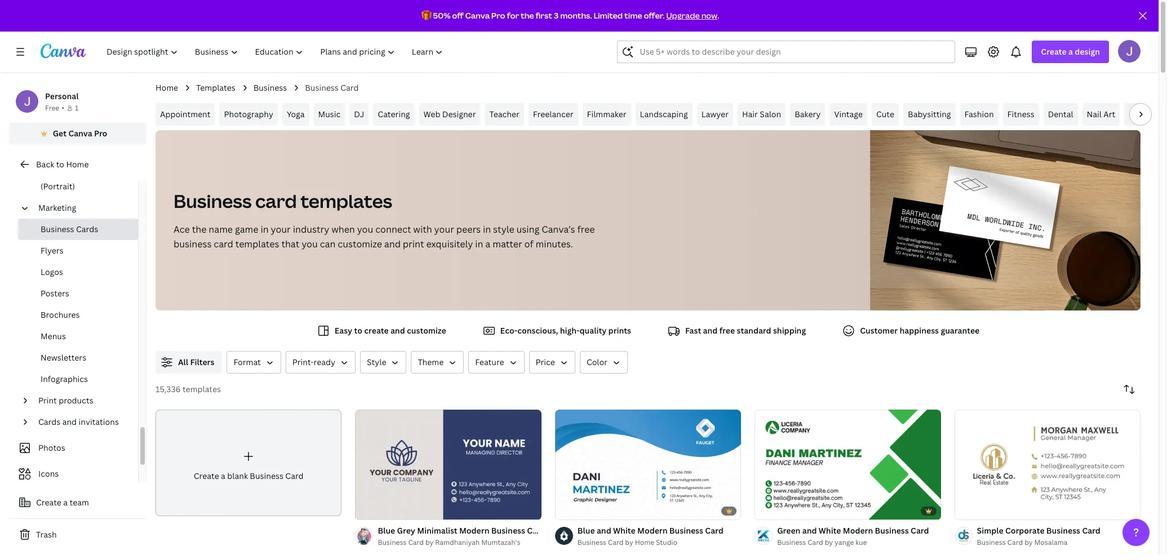 Task type: locate. For each thing, give the bounding box(es) containing it.
all filters button
[[156, 351, 222, 374]]

in right game
[[261, 223, 269, 236]]

babysitting
[[908, 109, 951, 120]]

a inside dropdown button
[[1069, 46, 1073, 57]]

0 vertical spatial free
[[578, 223, 595, 236]]

white inside green and white modern business card business card by yange kue
[[819, 525, 841, 536]]

2 horizontal spatial templates
[[301, 189, 392, 213]]

theme button
[[411, 351, 464, 374]]

3 2 from the left
[[778, 507, 781, 515]]

by
[[625, 538, 634, 547], [426, 538, 434, 547], [825, 538, 833, 547], [1025, 538, 1033, 547]]

that
[[282, 238, 300, 250]]

cards and invitations link
[[34, 412, 131, 433]]

1 horizontal spatial 2
[[578, 507, 582, 515]]

when
[[332, 223, 355, 236]]

card inside ace the name game in your industry when you connect with your peers in style using canva's free business card templates that you can customize and print exquisitely in a matter of minutes.
[[214, 238, 233, 250]]

get canva pro
[[53, 128, 107, 139]]

0 horizontal spatial cards
[[38, 417, 60, 427]]

create left blank
[[194, 471, 219, 482]]

0 horizontal spatial canva
[[68, 128, 92, 139]]

by inside blue grey minimalist modern business card business card by ramdhaniyah mumtazah's
[[426, 538, 434, 547]]

modern inside blue grey minimalist modern business card business card by ramdhaniyah mumtazah's
[[460, 525, 490, 536]]

3 1 of 2 from the left
[[763, 507, 781, 515]]

of for blue and white modern business card
[[568, 507, 576, 515]]

posters
[[41, 288, 69, 299]]

format button
[[227, 351, 281, 374]]

canva
[[465, 10, 490, 21], [68, 128, 92, 139]]

1 horizontal spatial you
[[357, 223, 373, 236]]

to for back
[[56, 159, 64, 170]]

1 by from the left
[[625, 538, 634, 547]]

0 horizontal spatial white
[[613, 525, 636, 536]]

off
[[452, 10, 464, 21]]

modern up business card by home studio link
[[638, 525, 668, 536]]

0 vertical spatial you
[[357, 223, 373, 236]]

0 vertical spatial create
[[1042, 46, 1067, 57]]

0 horizontal spatial pro
[[94, 128, 107, 139]]

0 horizontal spatial 1 of 2
[[363, 507, 382, 515]]

0 vertical spatial to
[[56, 159, 64, 170]]

of for blue grey minimalist modern business card
[[368, 507, 377, 515]]

create for create a design
[[1042, 46, 1067, 57]]

templates down game
[[236, 238, 279, 250]]

canva right off
[[465, 10, 490, 21]]

web designer link
[[419, 103, 481, 126]]

1 horizontal spatial canva
[[465, 10, 490, 21]]

flyers
[[41, 245, 64, 256]]

corporate
[[1006, 525, 1045, 536]]

1 vertical spatial home
[[66, 159, 89, 170]]

1 vertical spatial customize
[[407, 325, 446, 336]]

15,336 templates
[[156, 384, 221, 395]]

and right "create"
[[391, 325, 405, 336]]

white up yange
[[819, 525, 841, 536]]

pro left for
[[492, 10, 505, 21]]

card inside create a blank business card element
[[285, 471, 304, 482]]

1 vertical spatial pro
[[94, 128, 107, 139]]

1 vertical spatial canva
[[68, 128, 92, 139]]

eco-conscious, high-quality prints
[[500, 325, 631, 336]]

2 white from the left
[[819, 525, 841, 536]]

2 1 of 2 link from the left
[[555, 410, 742, 520]]

babysitting link
[[904, 103, 956, 126]]

business card by home studio link
[[578, 537, 724, 549]]

2 by from the left
[[426, 538, 434, 547]]

2 1 of 2 from the left
[[363, 507, 382, 515]]

create inside button
[[36, 497, 61, 508]]

1 horizontal spatial cards
[[76, 224, 98, 235]]

blue
[[578, 525, 595, 536], [378, 525, 395, 536]]

teacher
[[490, 109, 520, 120]]

3 modern from the left
[[843, 525, 873, 536]]

by down minimalist
[[426, 538, 434, 547]]

modern inside green and white modern business card business card by yange kue
[[843, 525, 873, 536]]

ad
[[61, 169, 71, 179]]

0 horizontal spatial your
[[271, 223, 291, 236]]

free left standard
[[720, 325, 735, 336]]

1 2 from the left
[[578, 507, 582, 515]]

and up business card by home studio link
[[597, 525, 612, 536]]

green and white modern business card image
[[755, 410, 941, 520]]

limited
[[594, 10, 623, 21]]

and for fast and free standard shipping
[[703, 325, 718, 336]]

to for easy
[[354, 325, 363, 336]]

barber link
[[1125, 103, 1160, 126]]

create for create a team
[[36, 497, 61, 508]]

free •
[[45, 103, 64, 113]]

white up business card by home studio link
[[613, 525, 636, 536]]

simple corporate business card link
[[977, 525, 1101, 537]]

1 of 2 for blue and white modern business card
[[563, 507, 582, 515]]

0 vertical spatial pro
[[492, 10, 505, 21]]

1 blue from the left
[[578, 525, 595, 536]]

Search search field
[[640, 41, 949, 63]]

canva inside button
[[68, 128, 92, 139]]

🎁 50% off canva pro for the first 3 months. limited time offer. upgrade now .
[[422, 10, 720, 21]]

1 horizontal spatial templates
[[236, 238, 279, 250]]

ace
[[174, 223, 190, 236]]

2 for green and white modern business card
[[778, 507, 781, 515]]

modern inside blue and white modern business card business card by home studio
[[638, 525, 668, 536]]

1 vertical spatial templates
[[236, 238, 279, 250]]

modern for blue and white modern business card
[[638, 525, 668, 536]]

and down connect
[[384, 238, 401, 250]]

3 1 of 2 link from the left
[[755, 410, 941, 520]]

0 horizontal spatial 1 of 2 link
[[355, 410, 542, 520]]

card
[[341, 82, 359, 93], [285, 471, 304, 482], [706, 525, 724, 536], [527, 525, 546, 536], [911, 525, 929, 536], [1083, 525, 1101, 536], [608, 538, 624, 547], [408, 538, 424, 547], [808, 538, 824, 547], [1008, 538, 1023, 547]]

None search field
[[618, 41, 956, 63]]

1 horizontal spatial 1 of 2
[[563, 507, 582, 515]]

upgrade
[[667, 10, 700, 21]]

create down icons
[[36, 497, 61, 508]]

customize inside ace the name game in your industry when you connect with your peers in style using canva's free business card templates that you can customize and print exquisitely in a matter of minutes.
[[338, 238, 382, 250]]

and right fast
[[703, 325, 718, 336]]

of inside ace the name game in your industry when you connect with your peers in style using canva's free business card templates that you can customize and print exquisitely in a matter of minutes.
[[525, 238, 534, 250]]

1 of 2 link for green and white modern business card
[[755, 410, 941, 520]]

using
[[517, 223, 540, 236]]

fitness link
[[1003, 103, 1039, 126]]

by inside green and white modern business card business card by yange kue
[[825, 538, 833, 547]]

customize down when
[[338, 238, 382, 250]]

1 of 2 for green and white modern business card
[[763, 507, 781, 515]]

white for green
[[819, 525, 841, 536]]

card down name
[[214, 238, 233, 250]]

create a team
[[36, 497, 89, 508]]

1 1 of 2 from the left
[[563, 507, 582, 515]]

1 vertical spatial create
[[194, 471, 219, 482]]

1 white from the left
[[613, 525, 636, 536]]

filmmaker
[[587, 109, 627, 120]]

by left yange
[[825, 538, 833, 547]]

blue inside blue and white modern business card business card by home studio
[[578, 525, 595, 536]]

nail art
[[1087, 109, 1116, 120]]

3 by from the left
[[825, 538, 833, 547]]

ace the name game in your industry when you connect with your peers in style using canva's free business card templates that you can customize and print exquisitely in a matter of minutes.
[[174, 223, 595, 250]]

the up business
[[192, 223, 207, 236]]

1 vertical spatial to
[[354, 325, 363, 336]]

bakery
[[795, 109, 821, 120]]

blue grey minimalist modern business card business card by ramdhaniyah mumtazah's
[[378, 525, 546, 547]]

0 horizontal spatial to
[[56, 159, 64, 170]]

2 horizontal spatial home
[[635, 538, 655, 547]]

card up game
[[255, 189, 297, 213]]

1 vertical spatial you
[[302, 238, 318, 250]]

0 horizontal spatial customize
[[338, 238, 382, 250]]

1 horizontal spatial home
[[156, 82, 178, 93]]

create inside dropdown button
[[1042, 46, 1067, 57]]

blue grey minimalist modern business card link
[[378, 525, 546, 537]]

dental
[[1049, 109, 1074, 120]]

create a team button
[[9, 492, 147, 514]]

a left blank
[[221, 471, 225, 482]]

0 horizontal spatial you
[[302, 238, 318, 250]]

1 of 2 link for blue and white modern business card
[[555, 410, 742, 520]]

easy to create and customize
[[335, 325, 446, 336]]

a left team
[[63, 497, 68, 508]]

ramdhaniyah
[[435, 538, 480, 547]]

photography
[[224, 109, 273, 120]]

style button
[[360, 351, 407, 374]]

a inside button
[[63, 497, 68, 508]]

1 modern from the left
[[638, 525, 668, 536]]

simple corporate business card business card by mosalama
[[977, 525, 1101, 547]]

and inside blue and white modern business card business card by home studio
[[597, 525, 612, 536]]

1 horizontal spatial create
[[194, 471, 219, 482]]

2 horizontal spatial 2
[[778, 507, 781, 515]]

2 vertical spatial home
[[635, 538, 655, 547]]

price
[[536, 357, 555, 368]]

1 of 2
[[563, 507, 582, 515], [363, 507, 382, 515], [763, 507, 781, 515]]

and inside cards and invitations link
[[62, 417, 77, 427]]

cards
[[76, 224, 98, 235], [38, 417, 60, 427]]

2 blue from the left
[[378, 525, 395, 536]]

free
[[578, 223, 595, 236], [720, 325, 735, 336]]

4 by from the left
[[1025, 538, 1033, 547]]

shipping
[[773, 325, 806, 336]]

green and white modern business card link
[[778, 525, 929, 537]]

a inside ace the name game in your industry when you connect with your peers in style using canva's free business card templates that you can customize and print exquisitely in a matter of minutes.
[[486, 238, 491, 250]]

prints
[[609, 325, 631, 336]]

print-ready button
[[286, 351, 356, 374]]

0 vertical spatial cards
[[76, 224, 98, 235]]

your
[[271, 223, 291, 236], [434, 223, 454, 236]]

1
[[75, 103, 79, 113], [563, 507, 566, 515], [363, 507, 367, 515], [763, 507, 766, 515]]

0 vertical spatial the
[[521, 10, 534, 21]]

personal
[[45, 91, 79, 101]]

0 vertical spatial card
[[255, 189, 297, 213]]

of for green and white modern business card
[[768, 507, 776, 515]]

and down print products
[[62, 417, 77, 427]]

0 horizontal spatial blue
[[378, 525, 395, 536]]

1 horizontal spatial your
[[434, 223, 454, 236]]

1 horizontal spatial white
[[819, 525, 841, 536]]

1 horizontal spatial modern
[[638, 525, 668, 536]]

you right when
[[357, 223, 373, 236]]

customize
[[338, 238, 382, 250], [407, 325, 446, 336]]

upgrade now button
[[667, 10, 718, 21]]

1 vertical spatial the
[[192, 223, 207, 236]]

blue and white modern business card image
[[555, 410, 742, 520]]

simple corporate business card image
[[955, 410, 1141, 520]]

videos
[[73, 169, 99, 179]]

the right for
[[521, 10, 534, 21]]

you down industry
[[302, 238, 318, 250]]

1 vertical spatial cards
[[38, 417, 60, 427]]

2
[[578, 507, 582, 515], [378, 507, 382, 515], [778, 507, 781, 515]]

by down corporate
[[1025, 538, 1033, 547]]

to right the back
[[56, 159, 64, 170]]

0 horizontal spatial the
[[192, 223, 207, 236]]

1 horizontal spatial pro
[[492, 10, 505, 21]]

modern up business card by ramdhaniyah mumtazah's link
[[460, 525, 490, 536]]

templates down filters
[[183, 384, 221, 395]]

0 horizontal spatial card
[[214, 238, 233, 250]]

your up exquisitely
[[434, 223, 454, 236]]

customize up theme
[[407, 325, 446, 336]]

ready
[[314, 357, 335, 368]]

a left matter
[[486, 238, 491, 250]]

2 vertical spatial create
[[36, 497, 61, 508]]

fast
[[686, 325, 702, 336]]

connect
[[376, 223, 411, 236]]

1 horizontal spatial to
[[354, 325, 363, 336]]

cards down print
[[38, 417, 60, 427]]

2 horizontal spatial 1 of 2
[[763, 507, 781, 515]]

business card
[[305, 82, 359, 93]]

create left design
[[1042, 46, 1067, 57]]

•
[[62, 103, 64, 113]]

logos
[[41, 267, 63, 277]]

and inside ace the name game in your industry when you connect with your peers in style using canva's free business card templates that you can customize and print exquisitely in a matter of minutes.
[[384, 238, 401, 250]]

1 vertical spatial card
[[214, 238, 233, 250]]

1 for green and white modern business card
[[763, 507, 766, 515]]

templates up when
[[301, 189, 392, 213]]

2 2 from the left
[[378, 507, 382, 515]]

your up that
[[271, 223, 291, 236]]

teacher link
[[485, 103, 524, 126]]

cards and invitations
[[38, 417, 119, 427]]

free right canva's
[[578, 223, 595, 236]]

0 horizontal spatial modern
[[460, 525, 490, 536]]

0 horizontal spatial create
[[36, 497, 61, 508]]

pro up back to home link
[[94, 128, 107, 139]]

and right green
[[803, 525, 817, 536]]

top level navigation element
[[99, 41, 453, 63]]

1 horizontal spatial card
[[255, 189, 297, 213]]

2 modern from the left
[[460, 525, 490, 536]]

in down peers
[[475, 238, 483, 250]]

2 horizontal spatial modern
[[843, 525, 873, 536]]

customer happiness guarantee
[[861, 325, 980, 336]]

months.
[[561, 10, 592, 21]]

0 vertical spatial customize
[[338, 238, 382, 250]]

1 1 of 2 link from the left
[[355, 410, 542, 520]]

modern up kue at the right of the page
[[843, 525, 873, 536]]

0 horizontal spatial free
[[578, 223, 595, 236]]

by inside blue and white modern business card business card by home studio
[[625, 538, 634, 547]]

canva right get
[[68, 128, 92, 139]]

by for blue grey minimalist modern business card
[[426, 538, 434, 547]]

feature
[[475, 357, 504, 368]]

salon
[[760, 109, 782, 120]]

create
[[1042, 46, 1067, 57], [194, 471, 219, 482], [36, 497, 61, 508]]

1 horizontal spatial 1 of 2 link
[[555, 410, 742, 520]]

1 vertical spatial free
[[720, 325, 735, 336]]

2 vertical spatial templates
[[183, 384, 221, 395]]

0 horizontal spatial 2
[[378, 507, 382, 515]]

to right easy
[[354, 325, 363, 336]]

invitations
[[79, 417, 119, 427]]

2 horizontal spatial create
[[1042, 46, 1067, 57]]

1 horizontal spatial blue
[[578, 525, 595, 536]]

web designer
[[424, 109, 476, 120]]

blue inside blue grey minimalist modern business card business card by ramdhaniyah mumtazah's
[[378, 525, 395, 536]]

1 your from the left
[[271, 223, 291, 236]]

2 horizontal spatial 1 of 2 link
[[755, 410, 941, 520]]

cards down marketing link
[[76, 224, 98, 235]]

white inside blue and white modern business card business card by home studio
[[613, 525, 636, 536]]

and inside green and white modern business card business card by yange kue
[[803, 525, 817, 536]]

a left design
[[1069, 46, 1073, 57]]

2 for blue and white modern business card
[[578, 507, 582, 515]]

0 vertical spatial templates
[[301, 189, 392, 213]]

by down blue and white modern business card link
[[625, 538, 634, 547]]

print
[[38, 395, 57, 406]]



Task type: describe. For each thing, give the bounding box(es) containing it.
50%
[[433, 10, 451, 21]]

back to home link
[[9, 153, 147, 176]]

for
[[507, 10, 519, 21]]

hair
[[743, 109, 758, 120]]

first
[[536, 10, 553, 21]]

music link
[[314, 103, 345, 126]]

yange
[[835, 538, 854, 547]]

lawyer link
[[697, 103, 733, 126]]

hair salon link
[[738, 103, 786, 126]]

time
[[625, 10, 643, 21]]

by for green and white modern business card
[[825, 538, 833, 547]]

in left style
[[483, 223, 491, 236]]

home inside blue and white modern business card business card by home studio
[[635, 538, 655, 547]]

blue for blue grey minimalist modern business card
[[378, 525, 395, 536]]

appointment
[[160, 109, 211, 120]]

0 horizontal spatial home
[[66, 159, 89, 170]]

get
[[53, 128, 67, 139]]

infographics
[[41, 374, 88, 385]]

name
[[209, 223, 233, 236]]

jacob simon image
[[1119, 40, 1141, 63]]

offer.
[[644, 10, 665, 21]]

a for create a team
[[63, 497, 68, 508]]

matter
[[493, 238, 522, 250]]

icons
[[38, 469, 59, 479]]

landscaping link
[[636, 103, 693, 126]]

free inside ace the name game in your industry when you connect with your peers in style using canva's free business card templates that you can customize and print exquisitely in a matter of minutes.
[[578, 223, 595, 236]]

3
[[554, 10, 559, 21]]

newsletters
[[41, 352, 86, 363]]

format
[[234, 357, 261, 368]]

2 for blue grey minimalist modern business card
[[378, 507, 382, 515]]

trash
[[36, 529, 57, 540]]

15,336
[[156, 384, 181, 395]]

a for create a blank business card
[[221, 471, 225, 482]]

0 horizontal spatial templates
[[183, 384, 221, 395]]

1 for blue and white modern business card
[[563, 507, 566, 515]]

0 vertical spatial home
[[156, 82, 178, 93]]

1 of 2 for blue grey minimalist modern business card
[[363, 507, 382, 515]]

pro inside button
[[94, 128, 107, 139]]

1 horizontal spatial the
[[521, 10, 534, 21]]

create a blank business card
[[194, 471, 304, 482]]

grey
[[397, 525, 415, 536]]

green
[[778, 525, 801, 536]]

easy
[[335, 325, 352, 336]]

green and white modern business card business card by yange kue
[[778, 525, 929, 547]]

icons link
[[16, 463, 131, 485]]

kue
[[856, 538, 867, 547]]

blue grey minimalist modern business card image
[[355, 410, 542, 520]]

get canva pro button
[[9, 123, 147, 144]]

hair salon
[[743, 109, 782, 120]]

0 vertical spatial canva
[[465, 10, 490, 21]]

high-
[[560, 325, 580, 336]]

1 for blue grey minimalist modern business card
[[363, 507, 367, 515]]

web
[[424, 109, 441, 120]]

1 horizontal spatial customize
[[407, 325, 446, 336]]

canva's
[[542, 223, 575, 236]]

create a blank business card link
[[156, 410, 342, 516]]

blue and white modern business card link
[[578, 525, 724, 537]]

a for create a design
[[1069, 46, 1073, 57]]

templates link
[[196, 82, 235, 94]]

feed
[[41, 169, 59, 179]]

vintage
[[835, 109, 863, 120]]

business card templates
[[174, 189, 392, 213]]

brochures
[[41, 310, 80, 320]]

all filters
[[178, 357, 214, 368]]

print-ready
[[293, 357, 335, 368]]

Sort by button
[[1119, 378, 1141, 401]]

business cards
[[41, 224, 98, 235]]

newsletters link
[[18, 347, 138, 369]]

templates inside ace the name game in your industry when you connect with your peers in style using canva's free business card templates that you can customize and print exquisitely in a matter of minutes.
[[236, 238, 279, 250]]

blue for blue and white modern business card
[[578, 525, 595, 536]]

print products
[[38, 395, 93, 406]]

blue and white modern business card business card by home studio
[[578, 525, 724, 547]]

mumtazah's
[[482, 538, 521, 547]]

1 horizontal spatial free
[[720, 325, 735, 336]]

customer
[[861, 325, 898, 336]]

cute link
[[872, 103, 899, 126]]

exquisitely
[[426, 238, 473, 250]]

brochures link
[[18, 304, 138, 326]]

modern for green and white modern business card
[[843, 525, 873, 536]]

flyers link
[[18, 240, 138, 262]]

white for blue
[[613, 525, 636, 536]]

back to home
[[36, 159, 89, 170]]

color button
[[580, 351, 628, 374]]

and for blue and white modern business card business card by home studio
[[597, 525, 612, 536]]

happiness
[[900, 325, 939, 336]]

and for cards and invitations
[[62, 417, 77, 427]]

1 of 2 link for blue grey minimalist modern business card
[[355, 410, 542, 520]]

minimalist
[[417, 525, 458, 536]]

peers
[[457, 223, 481, 236]]

fashion
[[965, 109, 994, 120]]

blank
[[227, 471, 248, 482]]

create for create a blank business card
[[194, 471, 219, 482]]

appointment link
[[156, 103, 215, 126]]

quality
[[580, 325, 607, 336]]

modern for blue grey minimalist modern business card
[[460, 525, 490, 536]]

and for green and white modern business card business card by yange kue
[[803, 525, 817, 536]]

2 your from the left
[[434, 223, 454, 236]]

fitness
[[1008, 109, 1035, 120]]

designer
[[442, 109, 476, 120]]

feed ad videos (portrait) link
[[18, 164, 138, 197]]

by for blue and white modern business card
[[625, 538, 634, 547]]

nail
[[1087, 109, 1102, 120]]

infographics link
[[18, 369, 138, 390]]

menus link
[[18, 326, 138, 347]]

game
[[235, 223, 258, 236]]

create a blank business card element
[[156, 410, 342, 516]]

print
[[403, 238, 424, 250]]

nail art link
[[1083, 103, 1120, 126]]

the inside ace the name game in your industry when you connect with your peers in style using canva's free business card templates that you can customize and print exquisitely in a matter of minutes.
[[192, 223, 207, 236]]

fast and free standard shipping
[[686, 325, 806, 336]]

by inside simple corporate business card business card by mosalama
[[1025, 538, 1033, 547]]

photos
[[38, 443, 65, 453]]

photos link
[[16, 438, 131, 459]]

free
[[45, 103, 59, 113]]

business link
[[254, 82, 287, 94]]



Task type: vqa. For each thing, say whether or not it's contained in the screenshot.
in
yes



